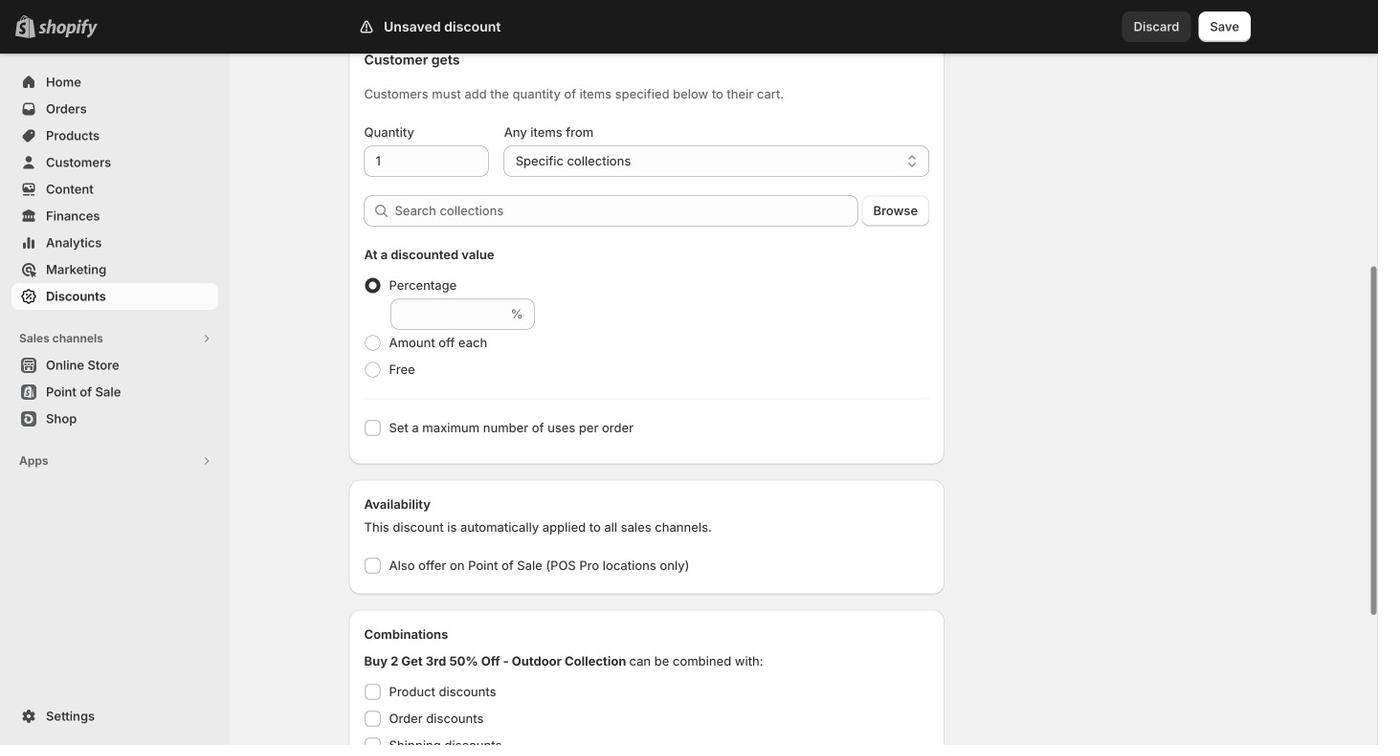 Task type: locate. For each thing, give the bounding box(es) containing it.
None text field
[[364, 146, 489, 177]]

shopify image
[[38, 19, 98, 38]]

None text field
[[391, 299, 507, 330]]



Task type: describe. For each thing, give the bounding box(es) containing it.
Search collections text field
[[395, 196, 858, 226]]



